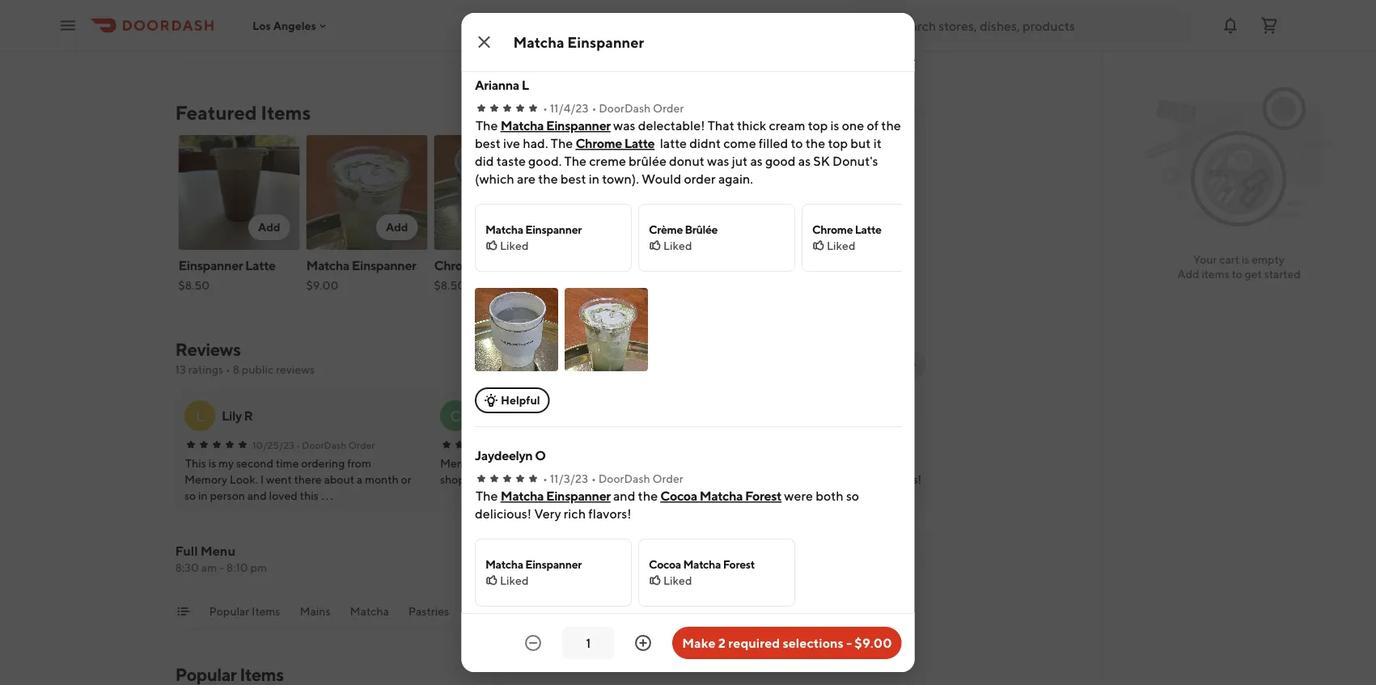 Task type: vqa. For each thing, say whether or not it's contained in the screenshot.
UP inside Recommended Sides And Apps Choose up to 3
no



Task type: describe. For each thing, give the bounding box(es) containing it.
lily
[[222, 408, 242, 423]]

3
[[876, 5, 882, 16]]

11/5/23
[[508, 439, 542, 451]]

• 11/3/23 • doordash order
[[542, 472, 683, 485]]

items
[[1202, 267, 1229, 281]]

liked up chrome latte $8.50
[[500, 239, 528, 252]]

latte inside matcha einspanner chrome latte
[[624, 135, 654, 151]]

32 min radio
[[768, 0, 850, 20]]

is
[[1242, 253, 1249, 266]]

empty
[[1252, 253, 1285, 266]]

$9.00 inside matcha einspanner $9.00
[[306, 279, 338, 292]]

einspanner inside button
[[546, 488, 610, 504]]

Current quantity is 1 number field
[[572, 634, 604, 652]]

e
[[510, 408, 518, 423]]

add for einspanner latte
[[258, 220, 280, 234]]

min for 3 min
[[884, 5, 900, 16]]

matcha einspanner up chrome latte $8.50
[[485, 223, 581, 236]]

latte for chrome latte $8.50
[[483, 258, 513, 273]]

13
[[175, 363, 186, 376]]

order button
[[531, 26, 618, 58]]

get
[[1245, 267, 1262, 281]]

1 vertical spatial cocoa
[[648, 558, 681, 571]]

$8.50 for einspanner
[[178, 279, 210, 292]]

1 vertical spatial cocoa matcha forest
[[648, 558, 754, 571]]

decrease quantity by 1 image
[[524, 633, 543, 653]]

your
[[1193, 253, 1217, 266]]

r
[[244, 408, 253, 423]]

matcha einspanner button for arianna l
[[500, 116, 610, 134]]

matcha einspanner chrome latte
[[500, 118, 654, 151]]

chrome latte button
[[575, 134, 654, 152]]

8:10
[[226, 561, 248, 574]]

chrome latte
[[812, 223, 881, 236]]

- for selections
[[846, 635, 852, 651]]

c
[[450, 407, 461, 424]]

selections
[[783, 635, 844, 651]]

item photo 2 image
[[564, 288, 648, 371]]

popular items button
[[209, 603, 280, 629]]

32
[[794, 5, 805, 16]]

• right 10/25/23
[[296, 439, 300, 451]]

8:30
[[175, 561, 199, 574]]

started
[[1264, 267, 1301, 281]]

los angeles button
[[252, 19, 329, 32]]

matcha einspanner down 11/3/23
[[500, 488, 610, 504]]

1 vertical spatial forest
[[723, 558, 754, 571]]

arianna l
[[474, 77, 528, 93]]

chrome latte image
[[434, 135, 555, 250]]

11/4/23
[[549, 102, 588, 115]]

notification bell image
[[1221, 16, 1240, 35]]

add button for matcha einspanner
[[376, 214, 418, 240]]

matcha inside button
[[699, 488, 742, 504]]

popular items
[[209, 605, 280, 618]]

• right 11/3/23
[[591, 472, 596, 485]]

• 11/4/23 • doordash order
[[542, 102, 683, 115]]

3 min radio
[[841, 0, 926, 20]]

doordash right 10/25/23
[[302, 439, 347, 451]]

order methods option group
[[768, 0, 926, 20]]

carly e
[[478, 408, 518, 423]]

l inside matcha einspanner dialog
[[521, 77, 528, 93]]

32 min
[[794, 5, 824, 16]]

• doordash order for l
[[296, 439, 375, 451]]

liked up make
[[663, 574, 692, 587]]

make
[[682, 635, 716, 651]]

liked up decrease quantity by 1 image
[[500, 574, 528, 587]]

chrome for chrome latte
[[812, 223, 852, 236]]

next button of carousel image
[[906, 106, 919, 119]]

add button for chrome latte
[[504, 214, 546, 240]]

matcha inside matcha einspanner $9.00
[[306, 258, 349, 273]]

reviews 13 ratings • 8 public reviews
[[175, 339, 315, 376]]

menu
[[201, 543, 235, 559]]

order inside button
[[557, 34, 592, 50]]

public
[[242, 363, 274, 376]]

• left the 11/4/23
[[542, 102, 547, 115]]

brûlée
[[684, 223, 717, 236]]

• right the 11/4/23
[[591, 102, 596, 115]]

11/3/23
[[549, 472, 588, 485]]

chrome latte $8.50
[[434, 258, 513, 292]]

delivery
[[223, 6, 264, 20]]

j
[[708, 407, 715, 424]]

reviews
[[175, 339, 240, 360]]

to
[[1232, 267, 1242, 281]]

items for featured items
[[261, 101, 311, 124]]



Task type: locate. For each thing, give the bounding box(es) containing it.
einspanner
[[567, 33, 644, 51], [546, 118, 610, 133], [525, 223, 581, 236], [178, 258, 243, 273], [352, 258, 416, 273], [546, 488, 610, 504], [525, 558, 581, 571]]

3 min
[[876, 5, 900, 16]]

add
[[258, 220, 280, 234], [386, 220, 408, 234], [514, 220, 536, 234], [1177, 267, 1199, 281]]

close matcha einspanner image
[[474, 32, 494, 52]]

1 matcha einspanner button from the top
[[500, 116, 610, 134]]

1 horizontal spatial chrome
[[575, 135, 622, 151]]

2 matcha einspanner button from the top
[[500, 487, 610, 505]]

forest
[[745, 488, 781, 504], [723, 558, 754, 571]]

angeles
[[273, 19, 316, 32]]

cart
[[1219, 253, 1239, 266]]

1 • doordash order from the left
[[296, 439, 375, 451]]

• right 11/5/23
[[543, 439, 547, 451]]

$8.50 inside einspanner latte $8.50
[[178, 279, 210, 292]]

3 add button from the left
[[504, 214, 546, 240]]

$9.00
[[306, 279, 338, 292], [855, 635, 892, 651]]

order
[[557, 34, 592, 50], [652, 102, 683, 115], [349, 439, 375, 451], [596, 439, 622, 451], [652, 472, 683, 485]]

0 items, open order cart image
[[1260, 16, 1279, 35]]

latte for einspanner latte $8.50
[[245, 258, 276, 273]]

full
[[175, 543, 198, 559]]

0 vertical spatial chrome
[[575, 135, 622, 151]]

add inside the your cart is empty add items to get started
[[1177, 267, 1199, 281]]

featured
[[175, 101, 257, 124]]

Item Search search field
[[693, 554, 913, 572]]

los
[[252, 19, 271, 32]]

matcha einspanner $9.00
[[306, 258, 416, 292]]

required
[[728, 635, 780, 651]]

lily r
[[222, 408, 253, 423]]

featured items heading
[[175, 100, 311, 125]]

1 horizontal spatial min
[[884, 5, 900, 16]]

0 horizontal spatial -
[[219, 561, 224, 574]]

0 horizontal spatial $9.00
[[306, 279, 338, 292]]

2 min from the left
[[884, 5, 900, 16]]

increase quantity by 1 image
[[634, 633, 653, 653]]

0 horizontal spatial add button
[[248, 214, 290, 240]]

matcha einspanner
[[513, 33, 644, 51], [485, 223, 581, 236], [500, 488, 610, 504], [485, 558, 581, 571]]

o
[[535, 448, 545, 463]]

2 add button from the left
[[376, 214, 418, 240]]

forest inside button
[[745, 488, 781, 504]]

add for matcha einspanner
[[386, 220, 408, 234]]

doordash up chrome latte button
[[598, 102, 650, 115]]

2 $8.50 from the left
[[434, 279, 465, 292]]

doordash right 11/3/23
[[598, 472, 650, 485]]

latte for chrome latte
[[854, 223, 881, 236]]

doordash right o
[[549, 439, 594, 451]]

1 horizontal spatial $8.50
[[434, 279, 465, 292]]

matcha einspanner dialog
[[462, 13, 958, 685]]

fee
[[267, 6, 283, 20]]

latte
[[624, 135, 654, 151], [854, 223, 881, 236], [245, 258, 276, 273], [483, 258, 513, 273]]

0 vertical spatial l
[[521, 77, 528, 93]]

l
[[521, 77, 528, 93], [196, 407, 204, 424]]

2 horizontal spatial chrome
[[812, 223, 852, 236]]

reviews link
[[175, 339, 240, 360]]

2
[[718, 635, 726, 651]]

full menu 8:30 am - 8:10 pm
[[175, 543, 267, 574]]

cocoa matcha forest down j
[[660, 488, 781, 504]]

delivery fee
[[223, 6, 283, 20]]

0 horizontal spatial chrome
[[434, 258, 480, 273]]

helpful
[[500, 394, 540, 407]]

- for am
[[219, 561, 224, 574]]

chrome inside matcha einspanner chrome latte
[[575, 135, 622, 151]]

make 2 required selections - $9.00
[[682, 635, 892, 651]]

doordash
[[598, 102, 650, 115], [302, 439, 347, 451], [549, 439, 594, 451], [598, 472, 650, 485]]

min right 3
[[884, 5, 900, 16]]

$8.50 for chrome
[[434, 279, 465, 292]]

0 horizontal spatial min
[[807, 5, 824, 16]]

open menu image
[[58, 16, 78, 35]]

matcha einspanner button
[[500, 116, 610, 134], [500, 487, 610, 505]]

add button up einspanner latte $8.50
[[248, 214, 290, 240]]

$9.00 inside "make 2 required selections - $9.00" button
[[855, 635, 892, 651]]

0 vertical spatial matcha einspanner button
[[500, 116, 610, 134]]

• left 11/3/23
[[542, 472, 547, 485]]

matcha einspanner image
[[306, 135, 428, 250]]

• doordash order right 10/25/23
[[296, 439, 375, 451]]

1 vertical spatial items
[[252, 605, 280, 618]]

einspanner inside matcha einspanner chrome latte
[[546, 118, 610, 133]]

0 vertical spatial items
[[261, 101, 311, 124]]

1 min from the left
[[807, 5, 824, 16]]

item photo 1 image
[[474, 288, 558, 371]]

0 horizontal spatial l
[[196, 407, 204, 424]]

0 vertical spatial -
[[219, 561, 224, 574]]

1 vertical spatial -
[[846, 635, 852, 651]]

2 • doordash order from the left
[[543, 439, 622, 451]]

ratings
[[188, 363, 223, 376]]

cocoa matcha forest
[[660, 488, 781, 504], [648, 558, 754, 571]]

min
[[807, 5, 824, 16], [884, 5, 900, 16]]

1 vertical spatial chrome
[[812, 223, 852, 236]]

items right featured
[[261, 101, 311, 124]]

2 vertical spatial chrome
[[434, 258, 480, 273]]

- inside button
[[846, 635, 852, 651]]

1 vertical spatial matcha einspanner button
[[500, 487, 610, 505]]

1 add button from the left
[[248, 214, 290, 240]]

arianna
[[474, 77, 519, 93]]

add button up matcha einspanner $9.00
[[376, 214, 418, 240]]

pastries button
[[408, 603, 449, 629]]

• doordash order
[[296, 439, 375, 451], [543, 439, 622, 451]]

chrome
[[575, 135, 622, 151], [812, 223, 852, 236], [434, 258, 480, 273]]

• left 8
[[226, 363, 230, 376]]

pm
[[250, 561, 267, 574]]

matcha inside matcha einspanner chrome latte
[[500, 118, 543, 133]]

mains
[[300, 605, 330, 618]]

$8.50 up reviews
[[178, 279, 210, 292]]

am
[[201, 561, 217, 574]]

reviews
[[276, 363, 315, 376]]

2 horizontal spatial add button
[[504, 214, 546, 240]]

1 horizontal spatial $9.00
[[855, 635, 892, 651]]

1 vertical spatial $9.00
[[855, 635, 892, 651]]

items right popular
[[252, 605, 280, 618]]

0 horizontal spatial • doordash order
[[296, 439, 375, 451]]

add button up chrome latte $8.50
[[504, 214, 546, 240]]

matcha einspanner button for jaydeelyn o
[[500, 487, 610, 505]]

0 horizontal spatial $8.50
[[178, 279, 210, 292]]

l right 'arianna' at the top left of page
[[521, 77, 528, 93]]

•
[[542, 102, 547, 115], [591, 102, 596, 115], [226, 363, 230, 376], [296, 439, 300, 451], [543, 439, 547, 451], [542, 472, 547, 485], [591, 472, 596, 485]]

items
[[261, 101, 311, 124], [252, 605, 280, 618]]

popular
[[209, 605, 249, 618]]

items inside featured items heading
[[261, 101, 311, 124]]

cocoa inside button
[[660, 488, 697, 504]]

0 vertical spatial cocoa matcha forest
[[660, 488, 781, 504]]

matcha button
[[350, 603, 389, 629]]

carly
[[478, 408, 508, 423]]

$8.50 inside chrome latte $8.50
[[434, 279, 465, 292]]

min right 32
[[807, 5, 824, 16]]

0 vertical spatial forest
[[745, 488, 781, 504]]

cocoa matcha forest button
[[660, 487, 781, 505]]

jaydeelyn
[[474, 448, 532, 463]]

min inside option
[[807, 5, 824, 16]]

liked
[[500, 239, 528, 252], [663, 239, 692, 252], [826, 239, 855, 252], [500, 574, 528, 587], [663, 574, 692, 587]]

crème
[[648, 223, 682, 236]]

8
[[233, 363, 239, 376]]

latte inside einspanner latte $8.50
[[245, 258, 276, 273]]

-
[[219, 561, 224, 574], [846, 635, 852, 651]]

make 2 required selections - $9.00 button
[[672, 627, 902, 659]]

add for chrome latte
[[514, 220, 536, 234]]

einspanner inside matcha einspanner $9.00
[[352, 258, 416, 273]]

$8.50 left item photo 1
[[434, 279, 465, 292]]

add button for einspanner latte
[[248, 214, 290, 240]]

min for 32 min
[[807, 5, 824, 16]]

next image
[[906, 358, 919, 371]]

featured items
[[175, 101, 311, 124]]

chrome for chrome latte $8.50
[[434, 258, 480, 273]]

items for popular items
[[252, 605, 280, 618]]

jaydeelyn o
[[474, 448, 545, 463]]

1 vertical spatial l
[[196, 407, 204, 424]]

mains button
[[300, 603, 330, 629]]

1 horizontal spatial l
[[521, 77, 528, 93]]

0 vertical spatial $9.00
[[306, 279, 338, 292]]

items inside popular items button
[[252, 605, 280, 618]]

forest up item search search box
[[745, 488, 781, 504]]

liked down 'chrome latte'
[[826, 239, 855, 252]]

einspanner latte image
[[178, 135, 300, 250]]

los angeles
[[252, 19, 316, 32]]

einspanner latte $8.50
[[178, 258, 276, 292]]

your cart is empty add items to get started
[[1177, 253, 1301, 281]]

latte inside chrome latte $8.50
[[483, 258, 513, 273]]

add button
[[248, 214, 290, 240], [376, 214, 418, 240], [504, 214, 546, 240]]

l left the lily at the left bottom of page
[[196, 407, 204, 424]]

matcha einspanner up decrease quantity by 1 image
[[485, 558, 581, 571]]

min inside radio
[[884, 5, 900, 16]]

1 $8.50 from the left
[[178, 279, 210, 292]]

helpful button
[[474, 387, 549, 413]]

10/25/23
[[253, 439, 295, 451]]

cocoa matcha forest down cocoa matcha forest button
[[648, 558, 754, 571]]

0 vertical spatial cocoa
[[660, 488, 697, 504]]

crème brûlée
[[648, 223, 717, 236]]

forest down cocoa matcha forest button
[[723, 558, 754, 571]]

1 horizontal spatial -
[[846, 635, 852, 651]]

- inside "full menu 8:30 am - 8:10 pm"
[[219, 561, 224, 574]]

liked down crème brûlée
[[663, 239, 692, 252]]

chrome inside chrome latte $8.50
[[434, 258, 480, 273]]

matcha einspanner button down 11/3/23
[[500, 487, 610, 505]]

1 horizontal spatial add button
[[376, 214, 418, 240]]

• inside reviews 13 ratings • 8 public reviews
[[226, 363, 230, 376]]

- right selections
[[846, 635, 852, 651]]

matcha
[[513, 33, 564, 51], [500, 118, 543, 133], [485, 223, 523, 236], [306, 258, 349, 273], [500, 488, 543, 504], [699, 488, 742, 504], [485, 558, 523, 571], [683, 558, 721, 571], [350, 605, 389, 618]]

- right "am" in the bottom of the page
[[219, 561, 224, 574]]

pastries
[[408, 605, 449, 618]]

matcha einspanner up the 11/4/23
[[513, 33, 644, 51]]

• doordash order up 11/3/23
[[543, 439, 622, 451]]

1 horizontal spatial • doordash order
[[543, 439, 622, 451]]

• doordash order for c
[[543, 439, 622, 451]]

einspanner inside einspanner latte $8.50
[[178, 258, 243, 273]]

matcha einspanner button down the 11/4/23
[[500, 116, 610, 134]]



